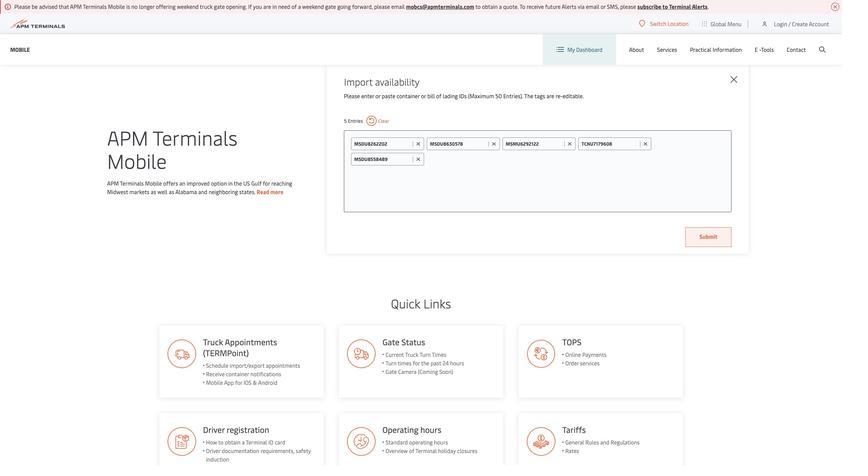 Task type: describe. For each thing, give the bounding box(es) containing it.
2 alerts from the left
[[693, 3, 708, 10]]

gulf
[[252, 180, 262, 187]]

how
[[206, 439, 217, 446]]

option
[[211, 180, 227, 187]]

manager truck appointments - 53 image
[[347, 340, 376, 369]]

online
[[566, 351, 581, 359]]

1 weekend from the left
[[177, 3, 199, 10]]

global menu button
[[696, 13, 749, 34]]

midwest
[[107, 188, 128, 196]]

tops
[[563, 337, 582, 348]]

2 weekend from the left
[[302, 3, 324, 10]]

2 as from the left
[[169, 188, 174, 196]]

apm terminals mobile offers an improved option in the us gulf for reaching midwest markets as well as alabama and neighboring states.
[[107, 180, 293, 196]]

past
[[431, 360, 442, 367]]

tariffs
[[563, 425, 586, 435]]

1 vertical spatial gate
[[386, 368, 397, 376]]

1 please from the left
[[374, 3, 390, 10]]

services
[[581, 360, 600, 367]]

states.
[[240, 188, 256, 196]]

tools
[[762, 46, 775, 53]]

login / create account link
[[762, 14, 830, 34]]

0 vertical spatial driver
[[203, 425, 225, 435]]

sms,
[[608, 3, 620, 10]]

tariffs - 131 image
[[527, 428, 556, 456]]

neighboring
[[209, 188, 238, 196]]

truck appointments (termpoint) schedule import/export appointments receive container notifications mobile app for ios & android
[[203, 337, 300, 387]]

switch location
[[651, 20, 689, 27]]

entries).
[[504, 92, 524, 100]]

gate status current truck turn times turn times for the past 24 hours gate camera (coming soon)
[[383, 337, 465, 376]]

submit button
[[686, 227, 732, 247]]

status
[[402, 337, 426, 348]]

/
[[789, 20, 791, 27]]

container inside truck appointments (termpoint) schedule import/export appointments receive container notifications mobile app for ios & android
[[226, 371, 249, 378]]

(maximum
[[468, 92, 495, 100]]

import availability
[[344, 75, 420, 88]]

2 horizontal spatial or
[[601, 3, 606, 10]]

clear
[[379, 118, 390, 124]]

subscribe
[[638, 3, 662, 10]]

1 alerts from the left
[[562, 3, 577, 10]]

ids
[[460, 92, 467, 100]]

operating
[[383, 425, 419, 435]]

terminal inside operating hours standard operating hours overview of terminal holiday closures
[[416, 447, 437, 455]]

2 entered id text field from the left
[[582, 141, 639, 147]]

contact
[[788, 46, 807, 53]]

0 vertical spatial gate
[[383, 337, 400, 348]]

0 horizontal spatial of
[[292, 3, 297, 10]]

global menu
[[711, 20, 742, 27]]

1 vertical spatial hours
[[421, 425, 442, 435]]

rules
[[586, 439, 599, 446]]

soon)
[[440, 368, 454, 376]]

requirements,
[[260, 447, 294, 455]]

card
[[275, 439, 285, 446]]

tags
[[535, 92, 546, 100]]

0 horizontal spatial terminals
[[83, 3, 107, 10]]

0 vertical spatial terminal
[[670, 3, 692, 10]]

and inside tariffs general rules and regulations rates
[[601, 439, 610, 446]]

about
[[630, 46, 645, 53]]

id
[[268, 439, 273, 446]]

5 entries
[[344, 118, 363, 124]]

1 vertical spatial turn
[[386, 360, 397, 367]]

no
[[131, 3, 138, 10]]

quote. to
[[504, 3, 526, 10]]

truck inside "gate status current truck turn times turn times for the past 24 hours gate camera (coming soon)"
[[405, 351, 419, 359]]

schedule
[[206, 362, 228, 370]]

apm for apm terminals mobile
[[107, 124, 148, 151]]

import
[[344, 75, 373, 88]]

induction
[[206, 456, 229, 463]]

offers
[[163, 180, 178, 187]]

practical
[[691, 46, 712, 53]]

submit
[[700, 233, 718, 240]]

the inside "gate status current truck turn times turn times for the past 24 hours gate camera (coming soon)"
[[422, 360, 430, 367]]

2 horizontal spatial to
[[663, 3, 669, 10]]

practical information button
[[691, 34, 743, 65]]

driver registration how to obtain a terminal id card driver documentation requirements, safety induction
[[203, 425, 311, 463]]

offering
[[156, 3, 176, 10]]

e -tools
[[756, 46, 775, 53]]

clear button
[[367, 116, 390, 126]]

payments
[[583, 351, 607, 359]]

truck inside truck appointments (termpoint) schedule import/export appointments receive container notifications mobile app for ios & android
[[203, 337, 223, 348]]

read
[[257, 188, 269, 196]]

markets
[[129, 188, 150, 196]]

enter
[[362, 92, 375, 100]]

the
[[525, 92, 534, 100]]

if
[[248, 3, 252, 10]]

mobcs@apmterminals.com
[[406, 3, 475, 10]]

driver registration - 82 image
[[167, 428, 196, 456]]

(coming
[[418, 368, 438, 376]]

more
[[271, 188, 284, 196]]

menu
[[728, 20, 742, 27]]

need
[[278, 3, 290, 10]]

of inside operating hours standard operating hours overview of terminal holiday closures
[[410, 447, 415, 455]]

via
[[578, 3, 585, 10]]

the inside apm terminals mobile offers an improved option in the us gulf for reaching midwest markets as well as alabama and neighboring states.
[[234, 180, 242, 187]]

1 horizontal spatial container
[[397, 92, 420, 100]]

camera
[[399, 368, 417, 376]]

login / create account
[[775, 20, 830, 27]]

24
[[443, 360, 449, 367]]

50
[[496, 92, 502, 100]]

you
[[253, 3, 262, 10]]



Task type: vqa. For each thing, say whether or not it's contained in the screenshot.
Please enter container or bill of lading IDs (Maximum 50 Entries). The tags are re-editable.
no



Task type: locate. For each thing, give the bounding box(es) containing it.
0 horizontal spatial for
[[235, 379, 242, 387]]

0 vertical spatial please
[[14, 3, 30, 10]]

0 horizontal spatial terminal
[[246, 439, 267, 446]]

turn down the current
[[386, 360, 397, 367]]

in inside apm terminals mobile offers an improved option in the us gulf for reaching midwest markets as well as alabama and neighboring states.
[[228, 180, 233, 187]]

us
[[244, 180, 250, 187]]

gate
[[383, 337, 400, 348], [386, 368, 397, 376]]

1 vertical spatial the
[[422, 360, 430, 367]]

1 vertical spatial container
[[226, 371, 249, 378]]

1 horizontal spatial the
[[422, 360, 430, 367]]

1 entered id text field from the left
[[506, 141, 563, 147]]

global
[[711, 20, 727, 27]]

gate
[[214, 3, 225, 10], [325, 3, 336, 10]]

account
[[810, 20, 830, 27]]

mobile inside apm terminals mobile offers an improved option in the us gulf for reaching midwest markets as well as alabama and neighboring states.
[[145, 180, 162, 187]]

1 vertical spatial driver
[[206, 447, 220, 455]]

hours inside "gate status current truck turn times turn times for the past 24 hours gate camera (coming soon)"
[[451, 360, 465, 367]]

0 horizontal spatial container
[[226, 371, 249, 378]]

0 horizontal spatial please
[[374, 3, 390, 10]]

mobile secondary image
[[140, 174, 260, 276]]

or right enter
[[376, 92, 381, 100]]

of right bill
[[437, 92, 442, 100]]

terminal up location
[[670, 3, 692, 10]]

links
[[424, 295, 451, 312]]

current
[[386, 351, 404, 359]]

1 gate from the left
[[214, 3, 225, 10]]

services
[[658, 46, 678, 53]]

subscribe to terminal alerts link
[[638, 3, 708, 10]]

for for appointments
[[235, 379, 242, 387]]

driver down how
[[206, 447, 220, 455]]

2 horizontal spatial terminals
[[153, 124, 238, 151]]

terminal inside driver registration how to obtain a terminal id card driver documentation requirements, safety induction
[[246, 439, 267, 446]]

0 vertical spatial for
[[263, 180, 270, 187]]

apmt icon 100 image
[[527, 340, 556, 369]]

and down "improved" at top
[[198, 188, 208, 196]]

0 horizontal spatial are
[[264, 3, 271, 10]]

a left the quote. to
[[499, 3, 502, 10]]

are
[[264, 3, 271, 10], [547, 92, 555, 100]]

0 vertical spatial terminals
[[83, 3, 107, 10]]

terminals inside apm terminals mobile offers an improved option in the us gulf for reaching midwest markets as well as alabama and neighboring states.
[[120, 180, 144, 187]]

truck up times
[[405, 351, 419, 359]]

please for please enter or paste container or bill of lading ids (maximum 50 entries). the tags are re-editable.
[[344, 92, 360, 100]]

operating
[[410, 439, 433, 446]]

overview
[[386, 447, 408, 455]]

is
[[126, 3, 130, 10]]

obtain
[[482, 3, 498, 10], [225, 439, 240, 446]]

contact button
[[788, 34, 807, 65]]

0 vertical spatial turn
[[420, 351, 431, 359]]

2 vertical spatial terminal
[[416, 447, 437, 455]]

as down offers
[[169, 188, 174, 196]]

read more link
[[257, 188, 284, 196]]

Entered ID text field
[[506, 141, 563, 147], [582, 141, 639, 147]]

switch location button
[[640, 20, 689, 27]]

driver
[[203, 425, 225, 435], [206, 447, 220, 455]]

2 horizontal spatial for
[[413, 360, 420, 367]]

0 vertical spatial container
[[397, 92, 420, 100]]

for inside truck appointments (termpoint) schedule import/export appointments receive container notifications mobile app for ios & android
[[235, 379, 242, 387]]

1 horizontal spatial to
[[476, 3, 481, 10]]

0 horizontal spatial entered id text field
[[506, 141, 563, 147]]

standard
[[386, 439, 408, 446]]

1 horizontal spatial weekend
[[302, 3, 324, 10]]

a inside driver registration how to obtain a terminal id card driver documentation requirements, safety induction
[[242, 439, 245, 446]]

1 vertical spatial are
[[547, 92, 555, 100]]

0 vertical spatial truck
[[203, 337, 223, 348]]

0 horizontal spatial in
[[228, 180, 233, 187]]

are left "re-"
[[547, 92, 555, 100]]

the left us
[[234, 180, 242, 187]]

1 vertical spatial in
[[228, 180, 233, 187]]

app
[[224, 379, 234, 387]]

obtain inside driver registration how to obtain a terminal id card driver documentation requirements, safety induction
[[225, 439, 240, 446]]

receive
[[206, 371, 225, 378]]

orange club loyalty program - 56 image
[[167, 340, 196, 369]]

1 vertical spatial truck
[[405, 351, 419, 359]]

to
[[476, 3, 481, 10], [663, 3, 669, 10], [218, 439, 223, 446]]

to inside driver registration how to obtain a terminal id card driver documentation requirements, safety induction
[[218, 439, 223, 446]]

1 horizontal spatial turn
[[420, 351, 431, 359]]

hours right 24
[[451, 360, 465, 367]]

improved
[[187, 180, 210, 187]]

for left ios
[[235, 379, 242, 387]]

mobile inside apm terminals mobile
[[107, 147, 167, 174]]

registration
[[227, 425, 269, 435]]

read more
[[257, 188, 284, 196]]

for inside "gate status current truck turn times turn times for the past 24 hours gate camera (coming soon)"
[[413, 360, 420, 367]]

services button
[[658, 34, 678, 65]]

general
[[566, 439, 585, 446]]

safety
[[296, 447, 311, 455]]

container down "availability"
[[397, 92, 420, 100]]

1 horizontal spatial a
[[298, 3, 301, 10]]

for up read
[[263, 180, 270, 187]]

apm terminals mobile
[[107, 124, 238, 174]]

1 vertical spatial please
[[344, 92, 360, 100]]

1 email from the left
[[392, 3, 405, 10]]

0 horizontal spatial or
[[376, 92, 381, 100]]

in up the neighboring
[[228, 180, 233, 187]]

mobile link
[[10, 45, 30, 54]]

android
[[258, 379, 277, 387]]

1 horizontal spatial entered id text field
[[582, 141, 639, 147]]

1 horizontal spatial for
[[263, 180, 270, 187]]

1 horizontal spatial of
[[410, 447, 415, 455]]

1 horizontal spatial alerts
[[693, 3, 708, 10]]

a up documentation
[[242, 439, 245, 446]]

0 horizontal spatial to
[[218, 439, 223, 446]]

1 vertical spatial of
[[437, 92, 442, 100]]

please enter or paste container or bill of lading ids (maximum 50 entries). the tags are re-editable.
[[344, 92, 584, 100]]

times
[[432, 351, 447, 359]]

0 horizontal spatial please
[[14, 3, 30, 10]]

0 vertical spatial obtain
[[482, 3, 498, 10]]

5
[[344, 118, 347, 124]]

gate up the current
[[383, 337, 400, 348]]

1 vertical spatial terminal
[[246, 439, 267, 446]]

and inside apm terminals mobile offers an improved option in the us gulf for reaching midwest markets as well as alabama and neighboring states.
[[198, 188, 208, 196]]

0 horizontal spatial email
[[392, 3, 405, 10]]

an
[[180, 180, 186, 187]]

as left well
[[151, 188, 156, 196]]

e
[[756, 46, 759, 53]]

1 horizontal spatial are
[[547, 92, 555, 100]]

1 vertical spatial for
[[413, 360, 420, 367]]

operating hours - 112 image
[[347, 428, 376, 456]]

(termpoint)
[[203, 348, 249, 359]]

1 horizontal spatial terminal
[[416, 447, 437, 455]]

weekend
[[177, 3, 199, 10], [302, 3, 324, 10]]

for inside apm terminals mobile offers an improved option in the us gulf for reaching midwest markets as well as alabama and neighboring states.
[[263, 180, 270, 187]]

of down the operating
[[410, 447, 415, 455]]

and right the 'rules'
[[601, 439, 610, 446]]

2 horizontal spatial a
[[499, 3, 502, 10]]

2 horizontal spatial of
[[437, 92, 442, 100]]

switch
[[651, 20, 667, 27]]

gate left camera
[[386, 368, 397, 376]]

1 vertical spatial and
[[601, 439, 610, 446]]

terminals for apm terminals mobile
[[153, 124, 238, 151]]

about button
[[630, 34, 645, 65]]

2 gate from the left
[[325, 3, 336, 10]]

obtain up documentation
[[225, 439, 240, 446]]

hours up holiday
[[434, 439, 448, 446]]

0 horizontal spatial weekend
[[177, 3, 199, 10]]

driver up how
[[203, 425, 225, 435]]

obtain left the quote. to
[[482, 3, 498, 10]]

alerts
[[562, 3, 577, 10], [693, 3, 708, 10]]

1 vertical spatial terminals
[[153, 124, 238, 151]]

dashboard
[[577, 46, 603, 53]]

2 horizontal spatial terminal
[[670, 3, 692, 10]]

terminals inside apm terminals mobile
[[153, 124, 238, 151]]

1 horizontal spatial as
[[169, 188, 174, 196]]

1 horizontal spatial and
[[601, 439, 610, 446]]

1 horizontal spatial please
[[344, 92, 360, 100]]

1 as from the left
[[151, 188, 156, 196]]

gate left going on the left of the page
[[325, 3, 336, 10]]

-
[[760, 46, 762, 53]]

1 horizontal spatial terminals
[[120, 180, 144, 187]]

truck up schedule
[[203, 337, 223, 348]]

or left "sms,"
[[601, 3, 606, 10]]

apm inside apm terminals mobile offers an improved option in the us gulf for reaching midwest markets as well as alabama and neighboring states.
[[107, 180, 119, 187]]

login
[[775, 20, 788, 27]]

in left need
[[273, 3, 277, 10]]

please left be
[[14, 3, 30, 10]]

reaching
[[272, 180, 293, 187]]

are right 'you'
[[264, 3, 271, 10]]

please be advised that apm terminals mobile is no longer offering weekend truck gate opening. if you are in need of a weekend gate going forward, please email mobcs@apmterminals.com to obtain a quote. to receive future alerts via email or sms, please subscribe to terminal alerts .
[[14, 3, 710, 10]]

1 vertical spatial apm
[[107, 124, 148, 151]]

0 vertical spatial apm
[[70, 3, 82, 10]]

1 horizontal spatial email
[[586, 3, 600, 10]]

of right need
[[292, 3, 297, 10]]

alabama
[[176, 188, 197, 196]]

terminal left id
[[246, 439, 267, 446]]

be
[[32, 3, 38, 10]]

times
[[398, 360, 412, 367]]

2 vertical spatial terminals
[[120, 180, 144, 187]]

0 vertical spatial hours
[[451, 360, 465, 367]]

for
[[263, 180, 270, 187], [413, 360, 420, 367], [235, 379, 242, 387]]

please down import
[[344, 92, 360, 100]]

1 horizontal spatial truck
[[405, 351, 419, 359]]

0 vertical spatial in
[[273, 3, 277, 10]]

0 horizontal spatial and
[[198, 188, 208, 196]]

create
[[793, 20, 809, 27]]

mobcs@apmterminals.com link
[[406, 3, 475, 10]]

hours up the operating
[[421, 425, 442, 435]]

container up the app
[[226, 371, 249, 378]]

ios
[[243, 379, 251, 387]]

1 horizontal spatial obtain
[[482, 3, 498, 10]]

0 horizontal spatial turn
[[386, 360, 397, 367]]

location
[[668, 20, 689, 27]]

0 horizontal spatial as
[[151, 188, 156, 196]]

1 horizontal spatial please
[[621, 3, 637, 10]]

0 horizontal spatial obtain
[[225, 439, 240, 446]]

2 vertical spatial hours
[[434, 439, 448, 446]]

a right need
[[298, 3, 301, 10]]

re-
[[556, 92, 563, 100]]

please for please be advised that apm terminals mobile is no longer offering weekend truck gate opening. if you are in need of a weekend gate going forward, please email mobcs@apmterminals.com to obtain a quote. to receive future alerts via email or sms, please subscribe to terminal alerts .
[[14, 3, 30, 10]]

2 vertical spatial of
[[410, 447, 415, 455]]

Entered ID text field
[[355, 141, 412, 147], [430, 141, 487, 147], [355, 156, 412, 163]]

apm inside apm terminals mobile
[[107, 124, 148, 151]]

documentation
[[222, 447, 259, 455]]

.
[[708, 3, 710, 10]]

0 horizontal spatial truck
[[203, 337, 223, 348]]

my dashboard button
[[557, 34, 603, 65]]

2 vertical spatial for
[[235, 379, 242, 387]]

terminal down the operating
[[416, 447, 437, 455]]

order
[[566, 360, 579, 367]]

rates
[[566, 447, 580, 455]]

future
[[546, 3, 561, 10]]

a
[[298, 3, 301, 10], [499, 3, 502, 10], [242, 439, 245, 446]]

paste
[[382, 92, 396, 100]]

close alert image
[[832, 3, 840, 11]]

longer
[[139, 3, 155, 10]]

please right forward,
[[374, 3, 390, 10]]

regulations
[[611, 439, 640, 446]]

0 vertical spatial and
[[198, 188, 208, 196]]

please
[[14, 3, 30, 10], [344, 92, 360, 100]]

terminals for apm terminals mobile offers an improved option in the us gulf for reaching midwest markets as well as alabama and neighboring states.
[[120, 180, 144, 187]]

email
[[392, 3, 405, 10], [586, 3, 600, 10]]

1 horizontal spatial gate
[[325, 3, 336, 10]]

or
[[601, 3, 606, 10], [376, 92, 381, 100], [421, 92, 426, 100]]

gate right the truck on the top left of the page
[[214, 3, 225, 10]]

availability
[[375, 75, 420, 88]]

weekend right need
[[302, 3, 324, 10]]

the up (coming
[[422, 360, 430, 367]]

2 email from the left
[[586, 3, 600, 10]]

2 please from the left
[[621, 3, 637, 10]]

0 vertical spatial of
[[292, 3, 297, 10]]

closures
[[458, 447, 478, 455]]

please right "sms,"
[[621, 3, 637, 10]]

0 horizontal spatial a
[[242, 439, 245, 446]]

weekend left the truck on the top left of the page
[[177, 3, 199, 10]]

lading
[[443, 92, 458, 100]]

advised
[[39, 3, 58, 10]]

0 vertical spatial are
[[264, 3, 271, 10]]

appointments
[[225, 337, 277, 348]]

for for terminals
[[263, 180, 270, 187]]

turn up the past
[[420, 351, 431, 359]]

alerts up 'global menu' button
[[693, 3, 708, 10]]

1 horizontal spatial in
[[273, 3, 277, 10]]

1 horizontal spatial or
[[421, 92, 426, 100]]

0 horizontal spatial the
[[234, 180, 242, 187]]

apm for apm terminals mobile offers an improved option in the us gulf for reaching midwest markets as well as alabama and neighboring states.
[[107, 180, 119, 187]]

tops online payments order services
[[563, 337, 607, 367]]

mobile inside truck appointments (termpoint) schedule import/export appointments receive container notifications mobile app for ios & android
[[206, 379, 223, 387]]

alerts left via
[[562, 3, 577, 10]]

0 vertical spatial the
[[234, 180, 242, 187]]

notifications
[[250, 371, 281, 378]]

1 vertical spatial obtain
[[225, 439, 240, 446]]

for right times
[[413, 360, 420, 367]]

2 vertical spatial apm
[[107, 180, 119, 187]]

terminals
[[83, 3, 107, 10], [153, 124, 238, 151], [120, 180, 144, 187]]

container
[[397, 92, 420, 100], [226, 371, 249, 378]]

0 horizontal spatial gate
[[214, 3, 225, 10]]

0 horizontal spatial alerts
[[562, 3, 577, 10]]

or left bill
[[421, 92, 426, 100]]

mobile
[[108, 3, 125, 10], [10, 46, 30, 53], [107, 147, 167, 174], [145, 180, 162, 187], [206, 379, 223, 387]]

e -tools button
[[756, 34, 775, 65]]



